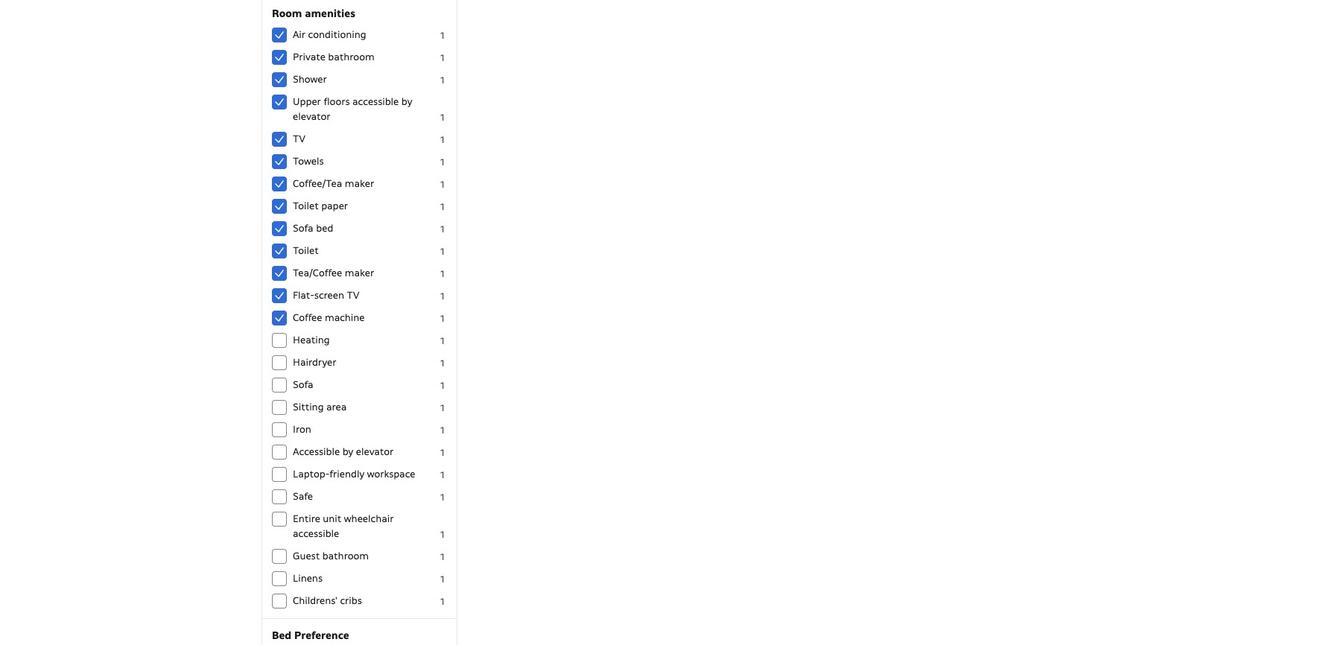 Task type: locate. For each thing, give the bounding box(es) containing it.
maker up paper
[[345, 177, 374, 190]]

1 vertical spatial accessible
[[293, 528, 339, 540]]

9 1 from the top
[[440, 224, 445, 235]]

15 1 from the top
[[440, 358, 445, 369]]

shower
[[293, 73, 327, 86]]

1 vertical spatial elevator
[[356, 446, 394, 458]]

bathroom down "conditioning"
[[328, 51, 375, 63]]

0 vertical spatial toilet
[[293, 200, 319, 212]]

6 1 from the top
[[440, 157, 445, 168]]

17 1 from the top
[[440, 402, 445, 414]]

private bathroom
[[293, 51, 375, 63]]

1 maker from the top
[[345, 177, 374, 190]]

elevator
[[293, 110, 331, 123], [356, 446, 394, 458]]

20 1 from the top
[[440, 470, 445, 481]]

accessible inside entire unit wheelchair accessible
[[293, 528, 339, 540]]

friendly
[[330, 468, 365, 481]]

8 1 from the top
[[440, 201, 445, 212]]

toilet
[[293, 200, 319, 212], [293, 244, 319, 257]]

0 horizontal spatial elevator
[[293, 110, 331, 123]]

1 vertical spatial sofa
[[293, 379, 313, 391]]

1 sofa from the top
[[293, 222, 313, 235]]

maker
[[345, 177, 374, 190], [345, 267, 374, 279]]

22 1 from the top
[[440, 529, 445, 540]]

13 1 from the top
[[440, 313, 445, 324]]

1
[[440, 30, 445, 41], [440, 52, 445, 63], [440, 75, 445, 86], [440, 112, 445, 123], [440, 134, 445, 145], [440, 157, 445, 168], [440, 179, 445, 190], [440, 201, 445, 212], [440, 224, 445, 235], [440, 246, 445, 257], [440, 268, 445, 279], [440, 291, 445, 302], [440, 313, 445, 324], [440, 335, 445, 347], [440, 358, 445, 369], [440, 380, 445, 391], [440, 402, 445, 414], [440, 425, 445, 436], [440, 447, 445, 458], [440, 470, 445, 481], [440, 492, 445, 503], [440, 529, 445, 540], [440, 551, 445, 563], [440, 574, 445, 585], [440, 596, 445, 607]]

sitting area
[[293, 401, 347, 414]]

1 for guest bathroom
[[440, 551, 445, 563]]

coffee/tea maker
[[293, 177, 374, 190]]

21 1 from the top
[[440, 492, 445, 503]]

5 1 from the top
[[440, 134, 445, 145]]

1 for air conditioning
[[440, 30, 445, 41]]

toilet for toilet paper
[[293, 200, 319, 212]]

elevator down upper
[[293, 110, 331, 123]]

elevator up 'workspace'
[[356, 446, 394, 458]]

tv right "screen"
[[347, 289, 359, 302]]

2 maker from the top
[[345, 267, 374, 279]]

entire
[[293, 513, 320, 525]]

18 1 from the top
[[440, 425, 445, 436]]

guest bathroom
[[293, 550, 369, 563]]

by
[[402, 95, 412, 108], [343, 446, 353, 458]]

sofa
[[293, 222, 313, 235], [293, 379, 313, 391]]

1 vertical spatial toilet
[[293, 244, 319, 257]]

1 vertical spatial maker
[[345, 267, 374, 279]]

1 for toilet paper
[[440, 201, 445, 212]]

1 for hairdryer
[[440, 358, 445, 369]]

laptop-
[[293, 468, 330, 481]]

sofa up sitting
[[293, 379, 313, 391]]

1 vertical spatial by
[[343, 446, 353, 458]]

1 1 from the top
[[440, 30, 445, 41]]

sofa for sofa bed
[[293, 222, 313, 235]]

heating
[[293, 334, 330, 347]]

1 horizontal spatial tv
[[347, 289, 359, 302]]

bathroom for guest bathroom
[[322, 550, 369, 563]]

toilet down sofa bed
[[293, 244, 319, 257]]

19 1 from the top
[[440, 447, 445, 458]]

4 1 from the top
[[440, 112, 445, 123]]

1 toilet from the top
[[293, 200, 319, 212]]

0 vertical spatial by
[[402, 95, 412, 108]]

16 1 from the top
[[440, 380, 445, 391]]

25 1 from the top
[[440, 596, 445, 607]]

1 for safe
[[440, 492, 445, 503]]

14 1 from the top
[[440, 335, 445, 347]]

0 vertical spatial bathroom
[[328, 51, 375, 63]]

11 1 from the top
[[440, 268, 445, 279]]

12 1 from the top
[[440, 291, 445, 302]]

flat-screen tv
[[293, 289, 359, 302]]

air
[[293, 28, 306, 41]]

by right floors
[[402, 95, 412, 108]]

1 horizontal spatial accessible
[[353, 95, 399, 108]]

1 for coffee/tea maker
[[440, 179, 445, 190]]

10 1 from the top
[[440, 246, 445, 257]]

tea/coffee maker
[[293, 267, 374, 279]]

private
[[293, 51, 326, 63]]

iron
[[293, 423, 311, 436]]

linens
[[293, 572, 323, 585]]

2 sofa from the top
[[293, 379, 313, 391]]

0 horizontal spatial by
[[343, 446, 353, 458]]

accessible down entire
[[293, 528, 339, 540]]

0 vertical spatial accessible
[[353, 95, 399, 108]]

upper
[[293, 95, 321, 108]]

0 horizontal spatial accessible
[[293, 528, 339, 540]]

sofa left 'bed'
[[293, 222, 313, 235]]

0 vertical spatial tv
[[293, 133, 305, 145]]

1 vertical spatial bathroom
[[322, 550, 369, 563]]

accessible
[[353, 95, 399, 108], [293, 528, 339, 540]]

1 horizontal spatial by
[[402, 95, 412, 108]]

1 for laptop-friendly workspace
[[440, 470, 445, 481]]

by up friendly on the bottom left
[[343, 446, 353, 458]]

7 1 from the top
[[440, 179, 445, 190]]

23 1 from the top
[[440, 551, 445, 563]]

1 for sofa
[[440, 380, 445, 391]]

1 for tv
[[440, 134, 445, 145]]

3 1 from the top
[[440, 75, 445, 86]]

2 1 from the top
[[440, 52, 445, 63]]

0 vertical spatial maker
[[345, 177, 374, 190]]

1 for coffee machine
[[440, 313, 445, 324]]

flat-
[[293, 289, 314, 302]]

0 vertical spatial elevator
[[293, 110, 331, 123]]

toilet up sofa bed
[[293, 200, 319, 212]]

laptop-friendly workspace
[[293, 468, 415, 481]]

0 horizontal spatial tv
[[293, 133, 305, 145]]

tv up towels at the left top of the page
[[293, 133, 305, 145]]

bed
[[272, 629, 292, 642]]

coffee
[[293, 312, 322, 324]]

bathroom down entire unit wheelchair accessible
[[322, 550, 369, 563]]

1 for private bathroom
[[440, 52, 445, 63]]

1 vertical spatial tv
[[347, 289, 359, 302]]

bathroom
[[328, 51, 375, 63], [322, 550, 369, 563]]

tv
[[293, 133, 305, 145], [347, 289, 359, 302]]

0 vertical spatial sofa
[[293, 222, 313, 235]]

childrens' cribs
[[293, 595, 362, 607]]

preference
[[294, 629, 349, 642]]

bathroom for private bathroom
[[328, 51, 375, 63]]

accessible right floors
[[353, 95, 399, 108]]

24 1 from the top
[[440, 574, 445, 585]]

maker up flat-screen tv
[[345, 267, 374, 279]]

conditioning
[[308, 28, 366, 41]]

2 toilet from the top
[[293, 244, 319, 257]]



Task type: vqa. For each thing, say whether or not it's contained in the screenshot.
24th 1 from the bottom
yes



Task type: describe. For each thing, give the bounding box(es) containing it.
1 for linens
[[440, 574, 445, 585]]

guest
[[293, 550, 320, 563]]

1 for accessible by elevator
[[440, 447, 445, 458]]

1 for shower
[[440, 75, 445, 86]]

hairdryer
[[293, 356, 337, 369]]

1 for childrens' cribs
[[440, 596, 445, 607]]

maker for tea/coffee maker
[[345, 267, 374, 279]]

tea/coffee
[[293, 267, 342, 279]]

1 for entire unit wheelchair accessible
[[440, 529, 445, 540]]

bed preference
[[272, 629, 349, 642]]

upper floors accessible by elevator
[[293, 95, 412, 123]]

1 for iron
[[440, 425, 445, 436]]

unit
[[323, 513, 342, 525]]

workspace
[[367, 468, 415, 481]]

by inside upper floors accessible by elevator
[[402, 95, 412, 108]]

1 for heating
[[440, 335, 445, 347]]

air conditioning
[[293, 28, 366, 41]]

1 for toilet
[[440, 246, 445, 257]]

1 horizontal spatial elevator
[[356, 446, 394, 458]]

1 for flat-screen tv
[[440, 291, 445, 302]]

toilet for toilet
[[293, 244, 319, 257]]

screen
[[314, 289, 344, 302]]

accessible by elevator
[[293, 446, 394, 458]]

wheelchair
[[344, 513, 394, 525]]

maker for coffee/tea maker
[[345, 177, 374, 190]]

towels
[[293, 155, 324, 168]]

machine
[[325, 312, 365, 324]]

accessible
[[293, 446, 340, 458]]

1 for sitting area
[[440, 402, 445, 414]]

elevator inside upper floors accessible by elevator
[[293, 110, 331, 123]]

1 for tea/coffee maker
[[440, 268, 445, 279]]

paper
[[321, 200, 348, 212]]

area
[[326, 401, 347, 414]]

1 for sofa bed
[[440, 224, 445, 235]]

coffee machine
[[293, 312, 365, 324]]

entire unit wheelchair accessible
[[293, 513, 394, 540]]

sofa bed
[[293, 222, 333, 235]]

1 for towels
[[440, 157, 445, 168]]

toilet paper
[[293, 200, 348, 212]]

room
[[272, 7, 302, 20]]

sitting
[[293, 401, 324, 414]]

coffee/tea
[[293, 177, 342, 190]]

cribs
[[340, 595, 362, 607]]

1 for upper floors accessible by elevator
[[440, 112, 445, 123]]

room amenities
[[272, 7, 355, 20]]

sofa for sofa
[[293, 379, 313, 391]]

accessible inside upper floors accessible by elevator
[[353, 95, 399, 108]]

safe
[[293, 490, 313, 503]]

floors
[[324, 95, 350, 108]]

amenities
[[305, 7, 355, 20]]

bed
[[316, 222, 333, 235]]

childrens'
[[293, 595, 338, 607]]



